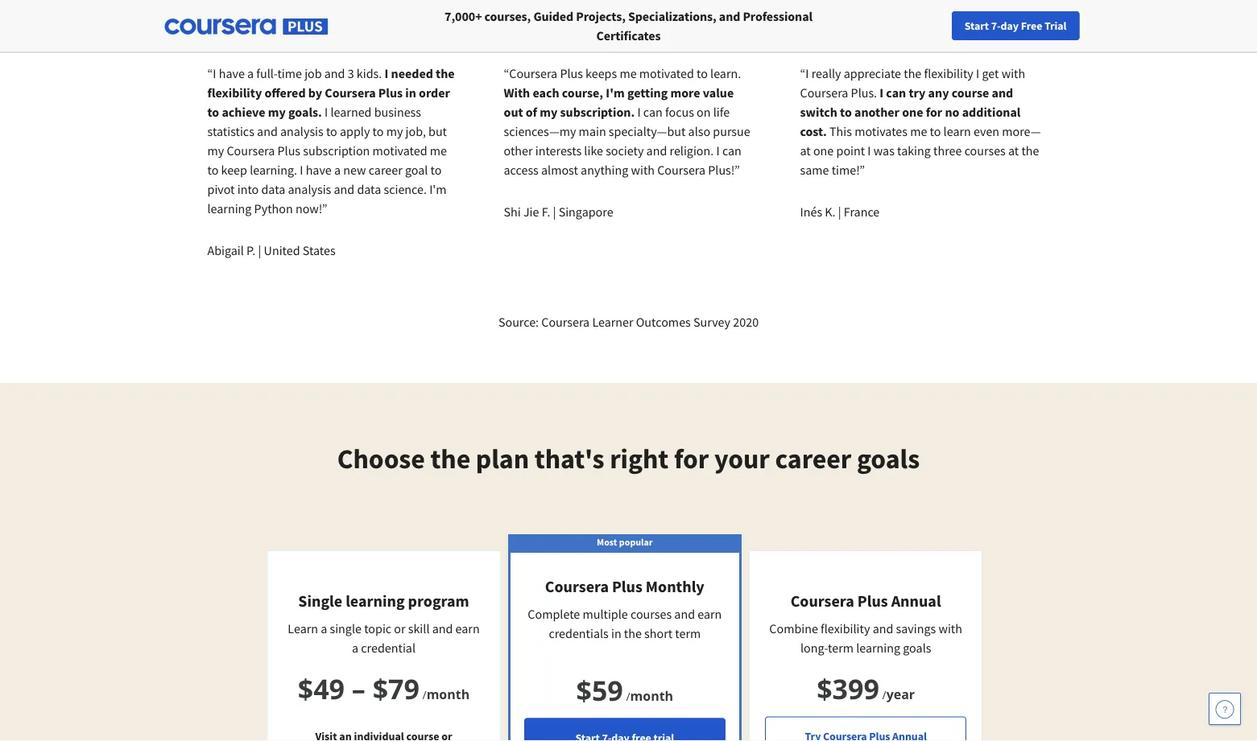 Task type: vqa. For each thing, say whether or not it's contained in the screenshot.


Task type: locate. For each thing, give the bounding box(es) containing it.
2 horizontal spatial can
[[886, 85, 906, 101]]

abigail
[[207, 242, 244, 259]]

single
[[298, 592, 342, 612]]

–
[[352, 670, 365, 707]]

me inside i learned business statistics and analysis to apply to my job, but my coursera plus subscription motivated me to keep learning. i have a new career goal to pivot into data analysis and data science. i'm learning python now!
[[430, 143, 447, 159]]

to right apply
[[373, 123, 384, 139]]

term up $399
[[828, 640, 854, 656]]

a left full- on the left top
[[247, 65, 254, 81]]

0 horizontal spatial earn
[[455, 621, 480, 637]]

the
[[436, 65, 455, 81], [904, 65, 922, 81], [1022, 143, 1039, 159], [430, 442, 470, 476], [624, 626, 642, 642]]

0 horizontal spatial courses
[[631, 606, 672, 623]]

learning
[[207, 201, 252, 217], [346, 592, 405, 612], [856, 640, 900, 656]]

0 horizontal spatial learning
[[207, 201, 252, 217]]

to inside this motivates me to learn even more— at one point i was taking three courses at the same time!
[[930, 123, 941, 139]]

1 vertical spatial your
[[714, 442, 770, 476]]

certificates
[[596, 27, 661, 43]]

my down offered
[[268, 104, 286, 120]]

and right 'skill'
[[432, 621, 453, 637]]

i can focus on life sciences—my main specialty—but also pursue other interests like society and religion. i can access almost anything with coursera plus!
[[504, 104, 750, 178]]

i needed the flexibility offered by coursera plus in order to achieve my goals.
[[207, 65, 455, 120]]

earn down monthly
[[698, 606, 722, 623]]

1 horizontal spatial me
[[620, 65, 637, 81]]

achieve
[[222, 104, 265, 120]]

the left short
[[624, 626, 642, 642]]

with right the get
[[1002, 65, 1025, 81]]

like
[[584, 143, 603, 159]]

can inside i can try any course and switch to another one for no additional cost.
[[886, 85, 906, 101]]

most
[[597, 536, 617, 548]]

| right f.
[[553, 204, 556, 220]]

2 vertical spatial can
[[722, 143, 742, 159]]

trial
[[1045, 19, 1067, 33]]

specializations,
[[628, 8, 717, 24]]

0 horizontal spatial with
[[631, 162, 655, 178]]

month right $79
[[427, 686, 470, 703]]

python
[[254, 201, 293, 217]]

can left try
[[886, 85, 906, 101]]

month
[[427, 686, 470, 703], [630, 687, 673, 705]]

my inside i needed the flexibility offered by coursera plus in order to achieve my goals.
[[268, 104, 286, 120]]

another
[[854, 104, 900, 120]]

earn down program on the bottom
[[455, 621, 480, 637]]

0 vertical spatial goals
[[857, 442, 920, 476]]

order
[[419, 85, 450, 101]]

professional
[[743, 8, 813, 24]]

full-
[[256, 65, 277, 81]]

coursera down religion. at the top right of page
[[657, 162, 706, 178]]

2 at from the left
[[1008, 143, 1019, 159]]

and down specialty—but
[[646, 143, 667, 159]]

/ for $59
[[626, 689, 630, 704]]

0 horizontal spatial flexibility
[[207, 85, 262, 101]]

in inside i needed the flexibility offered by coursera plus in order to achieve my goals.
[[405, 85, 416, 101]]

free
[[1021, 19, 1042, 33]]

0 vertical spatial i'm
[[606, 85, 625, 101]]

singapore
[[559, 204, 613, 220]]

to up subscription in the top of the page
[[326, 123, 337, 139]]

your
[[937, 19, 958, 33], [714, 442, 770, 476]]

motivated up more
[[639, 65, 694, 81]]

1 horizontal spatial month
[[630, 687, 673, 705]]

with right savings
[[939, 621, 962, 637]]

with inside i really appreciate the flexibility i get with coursera plus.
[[1002, 65, 1025, 81]]

i'm down "keeps"
[[606, 85, 625, 101]]

1 vertical spatial learning
[[346, 592, 405, 612]]

coursera
[[509, 65, 557, 81], [325, 85, 376, 101], [800, 85, 848, 101], [227, 143, 275, 159], [657, 162, 706, 178], [541, 314, 590, 330], [545, 577, 609, 597], [791, 592, 854, 612]]

motivated down job,
[[373, 143, 427, 159]]

flexibility inside combine flexibility and savings with long-term learning goals
[[821, 621, 870, 637]]

1 vertical spatial motivated
[[373, 143, 427, 159]]

at down the "more—"
[[1008, 143, 1019, 159]]

1 vertical spatial one
[[813, 143, 834, 159]]

0 horizontal spatial |
[[258, 242, 261, 259]]

0 horizontal spatial motivated
[[373, 143, 427, 159]]

to up 'pivot'
[[207, 162, 219, 178]]

2 horizontal spatial learning
[[856, 640, 900, 656]]

analysis down goals.
[[280, 123, 324, 139]]

can down getting
[[643, 104, 663, 120]]

me down but
[[430, 143, 447, 159]]

at down cost.
[[800, 143, 811, 159]]

can for try
[[886, 85, 906, 101]]

0 horizontal spatial data
[[261, 181, 285, 197]]

other
[[504, 143, 533, 159]]

0 horizontal spatial /
[[422, 687, 427, 703]]

can down pursue
[[722, 143, 742, 159]]

0 horizontal spatial i'm
[[429, 181, 447, 197]]

me right "keeps"
[[620, 65, 637, 81]]

coursera inside i can focus on life sciences—my main specialty—but also pursue other interests like society and religion. i can access almost anything with coursera plus!
[[657, 162, 706, 178]]

find
[[914, 19, 935, 33]]

term
[[675, 626, 701, 642], [828, 640, 854, 656]]

time
[[277, 65, 302, 81]]

in down multiple on the bottom of the page
[[611, 626, 621, 642]]

have left full- on the left top
[[219, 65, 245, 81]]

the down the "more—"
[[1022, 143, 1039, 159]]

1 horizontal spatial for
[[926, 104, 942, 120]]

2 data from the left
[[357, 181, 381, 197]]

the up order
[[436, 65, 455, 81]]

1 horizontal spatial earn
[[698, 606, 722, 623]]

0 horizontal spatial career
[[369, 162, 402, 178]]

now!
[[295, 201, 322, 217]]

0 horizontal spatial month
[[427, 686, 470, 703]]

flexibility
[[924, 65, 974, 81], [207, 85, 262, 101], [821, 621, 870, 637]]

one down try
[[902, 104, 923, 120]]

0 vertical spatial with
[[1002, 65, 1025, 81]]

2 vertical spatial learning
[[856, 640, 900, 656]]

goals inside combine flexibility and savings with long-term learning goals
[[903, 640, 931, 656]]

motivated inside coursera plus keeps me motivated to learn. with each course, i'm getting more value out of my subscription.
[[639, 65, 694, 81]]

1 horizontal spatial with
[[939, 621, 962, 637]]

2 horizontal spatial flexibility
[[924, 65, 974, 81]]

i right 'kids.'
[[385, 65, 388, 81]]

flexibility up achieve
[[207, 85, 262, 101]]

p.
[[246, 242, 256, 259]]

day
[[1001, 19, 1019, 33]]

1 horizontal spatial i'm
[[606, 85, 625, 101]]

0 vertical spatial for
[[926, 104, 942, 120]]

projects,
[[576, 8, 626, 24]]

plus up "learning."
[[277, 143, 300, 159]]

coursera up keep
[[227, 143, 275, 159]]

1 vertical spatial career
[[775, 442, 851, 476]]

most popular
[[597, 536, 653, 548]]

1 vertical spatial flexibility
[[207, 85, 262, 101]]

data
[[261, 181, 285, 197], [357, 181, 381, 197]]

0 vertical spatial in
[[405, 85, 416, 101]]

2 vertical spatial me
[[430, 143, 447, 159]]

0 vertical spatial flexibility
[[924, 65, 974, 81]]

|
[[553, 204, 556, 220], [838, 204, 841, 220], [258, 242, 261, 259]]

single learning program
[[298, 592, 469, 612]]

1 horizontal spatial one
[[902, 104, 923, 120]]

my down 'business'
[[386, 123, 403, 139]]

flexibility inside i needed the flexibility offered by coursera plus in order to achieve my goals.
[[207, 85, 262, 101]]

0 vertical spatial one
[[902, 104, 923, 120]]

2 horizontal spatial with
[[1002, 65, 1025, 81]]

0 horizontal spatial in
[[405, 85, 416, 101]]

0 vertical spatial learning
[[207, 201, 252, 217]]

1 horizontal spatial data
[[357, 181, 381, 197]]

i right plus.
[[880, 85, 884, 101]]

0 vertical spatial motivated
[[639, 65, 694, 81]]

flexibility down coursera plus annual
[[821, 621, 870, 637]]

/ inside $59 / month
[[626, 689, 630, 704]]

courses down even
[[964, 143, 1006, 159]]

in inside complete multiple courses and earn credentials in the short term
[[611, 626, 621, 642]]

one up 'same' at the right top of the page
[[813, 143, 834, 159]]

goals for career
[[857, 442, 920, 476]]

coursera down really
[[800, 85, 848, 101]]

plus for coursera plus monthly
[[612, 577, 642, 597]]

to up statistics
[[207, 104, 219, 120]]

1 vertical spatial have
[[306, 162, 332, 178]]

1 horizontal spatial /
[[626, 689, 630, 704]]

can
[[886, 85, 906, 101], [643, 104, 663, 120], [722, 143, 742, 159]]

and inside 7,000+ courses, guided projects, specializations, and professional certificates
[[719, 8, 740, 24]]

i'm right science.
[[429, 181, 447, 197]]

0 vertical spatial your
[[937, 19, 958, 33]]

coursera up each
[[509, 65, 557, 81]]

more
[[670, 85, 700, 101]]

new
[[960, 19, 981, 33]]

1 horizontal spatial can
[[722, 143, 742, 159]]

to
[[697, 65, 708, 81], [207, 104, 219, 120], [840, 104, 852, 120], [326, 123, 337, 139], [373, 123, 384, 139], [930, 123, 941, 139], [207, 162, 219, 178], [430, 162, 442, 178]]

1 horizontal spatial have
[[306, 162, 332, 178]]

plus.
[[851, 85, 877, 101]]

the up try
[[904, 65, 922, 81]]

start 7-day free trial button
[[952, 11, 1080, 40]]

1 vertical spatial me
[[910, 123, 927, 139]]

plus up combine flexibility and savings with long-term learning goals
[[857, 592, 888, 612]]

/ inside $49 – $79 / month
[[422, 687, 427, 703]]

short
[[644, 626, 673, 642]]

and left professional
[[719, 8, 740, 24]]

1 vertical spatial courses
[[631, 606, 672, 623]]

combine
[[769, 621, 818, 637]]

2 horizontal spatial me
[[910, 123, 927, 139]]

my down statistics
[[207, 143, 224, 159]]

data down new
[[357, 181, 381, 197]]

2 vertical spatial flexibility
[[821, 621, 870, 637]]

shi jie f. | singapore
[[504, 204, 613, 220]]

0 horizontal spatial one
[[813, 143, 834, 159]]

france
[[844, 204, 880, 220]]

and inside learn a single topic or skill and earn a credential
[[432, 621, 453, 637]]

the inside i really appreciate the flexibility i get with coursera plus.
[[904, 65, 922, 81]]

complete multiple courses and earn credentials in the short term
[[528, 606, 722, 642]]

| for i learned business statistics and analysis to apply to my job, but my coursera plus subscription motivated me to keep learning. i have a new career goal to pivot into data analysis and data science. i'm learning python now!
[[258, 242, 261, 259]]

shi
[[504, 204, 521, 220]]

1 at from the left
[[800, 143, 811, 159]]

0 horizontal spatial your
[[714, 442, 770, 476]]

/ right $399
[[882, 687, 886, 703]]

to up this
[[840, 104, 852, 120]]

try
[[909, 85, 926, 101]]

2 horizontal spatial |
[[838, 204, 841, 220]]

out
[[504, 104, 523, 120]]

i'm inside coursera plus keeps me motivated to learn. with each course, i'm getting more value out of my subscription.
[[606, 85, 625, 101]]

and down monthly
[[674, 606, 695, 623]]

learning down 'pivot'
[[207, 201, 252, 217]]

1 vertical spatial with
[[631, 162, 655, 178]]

and inside i can try any course and switch to another one for no additional cost.
[[992, 85, 1013, 101]]

| right p.
[[258, 242, 261, 259]]

1 horizontal spatial in
[[611, 626, 621, 642]]

1 horizontal spatial courses
[[964, 143, 1006, 159]]

term right short
[[675, 626, 701, 642]]

me inside this motivates me to learn even more— at one point i was taking three courses at the same time!
[[910, 123, 927, 139]]

in down needed on the top of the page
[[405, 85, 416, 101]]

for
[[926, 104, 942, 120], [674, 442, 709, 476]]

0 horizontal spatial term
[[675, 626, 701, 642]]

this
[[829, 123, 852, 139]]

0 vertical spatial courses
[[964, 143, 1006, 159]]

1 horizontal spatial flexibility
[[821, 621, 870, 637]]

/ inside $399 / year
[[882, 687, 886, 703]]

also
[[688, 123, 710, 139]]

and up additional
[[992, 85, 1013, 101]]

and inside combine flexibility and savings with long-term learning goals
[[873, 621, 893, 637]]

taking
[[897, 143, 931, 159]]

me up taking in the top of the page
[[910, 123, 927, 139]]

coursera up 'complete'
[[545, 577, 609, 597]]

flexibility inside i really appreciate the flexibility i get with coursera plus.
[[924, 65, 974, 81]]

one inside this motivates me to learn even more— at one point i was taking three courses at the same time!
[[813, 143, 834, 159]]

/ right $59
[[626, 689, 630, 704]]

i inside this motivates me to learn even more— at one point i was taking three courses at the same time!
[[868, 143, 871, 159]]

goals for learning
[[903, 640, 931, 656]]

for right right
[[674, 442, 709, 476]]

coursera down 3
[[325, 85, 376, 101]]

0 vertical spatial me
[[620, 65, 637, 81]]

1 vertical spatial for
[[674, 442, 709, 476]]

1 vertical spatial goals
[[903, 640, 931, 656]]

| right the 'k.'
[[838, 204, 841, 220]]

my right the of on the left top of page
[[540, 104, 558, 120]]

i left full- on the left top
[[213, 65, 216, 81]]

into
[[237, 181, 259, 197]]

anything
[[581, 162, 628, 178]]

by
[[308, 85, 322, 101]]

month inside $49 – $79 / month
[[427, 686, 470, 703]]

1 vertical spatial can
[[643, 104, 663, 120]]

1 vertical spatial i'm
[[429, 181, 447, 197]]

and down new
[[334, 181, 355, 197]]

1 horizontal spatial term
[[828, 640, 854, 656]]

apply
[[340, 123, 370, 139]]

with down society
[[631, 162, 655, 178]]

1 horizontal spatial motivated
[[639, 65, 694, 81]]

i left was
[[868, 143, 871, 159]]

i left really
[[806, 65, 809, 81]]

plus up course,
[[560, 65, 583, 81]]

month right $59
[[630, 687, 673, 705]]

at
[[800, 143, 811, 159], [1008, 143, 1019, 159]]

i really appreciate the flexibility i get with coursera plus.
[[800, 65, 1025, 101]]

have inside i learned business statistics and analysis to apply to my job, but my coursera plus subscription motivated me to keep learning. i have a new career goal to pivot into data analysis and data science. i'm learning python now!
[[306, 162, 332, 178]]

have
[[219, 65, 245, 81], [306, 162, 332, 178]]

0 vertical spatial career
[[369, 162, 402, 178]]

a right learn
[[321, 621, 327, 637]]

/ right $79
[[422, 687, 427, 703]]

1 horizontal spatial at
[[1008, 143, 1019, 159]]

the left plan at the left bottom of page
[[430, 442, 470, 476]]

cost.
[[800, 123, 827, 139]]

analysis up now!
[[288, 181, 331, 197]]

interests
[[535, 143, 582, 159]]

plus inside coursera plus keeps me motivated to learn. with each course, i'm getting more value out of my subscription.
[[560, 65, 583, 81]]

1 horizontal spatial your
[[937, 19, 958, 33]]

2 horizontal spatial /
[[882, 687, 886, 703]]

0 horizontal spatial can
[[643, 104, 663, 120]]

coursera inside i needed the flexibility offered by coursera plus in order to achieve my goals.
[[325, 85, 376, 101]]

coursera plus image
[[165, 19, 328, 35]]

None search field
[[221, 10, 576, 42]]

2 vertical spatial with
[[939, 621, 962, 637]]

have down subscription in the top of the page
[[306, 162, 332, 178]]

in
[[405, 85, 416, 101], [611, 626, 621, 642]]

0 horizontal spatial me
[[430, 143, 447, 159]]

start 7-day free trial
[[965, 19, 1067, 33]]

plus up multiple on the bottom of the page
[[612, 577, 642, 597]]

courses inside this motivates me to learn even more— at one point i was taking three courses at the same time!
[[964, 143, 1006, 159]]

0 horizontal spatial have
[[219, 65, 245, 81]]

0 vertical spatial can
[[886, 85, 906, 101]]

to left learn.
[[697, 65, 708, 81]]

for left 'no'
[[926, 104, 942, 120]]

sciences—my
[[504, 123, 576, 139]]

i'm
[[606, 85, 625, 101], [429, 181, 447, 197]]

job,
[[406, 123, 426, 139]]

my
[[268, 104, 286, 120], [540, 104, 558, 120], [386, 123, 403, 139], [207, 143, 224, 159]]

courses
[[964, 143, 1006, 159], [631, 606, 672, 623]]

a left new
[[334, 162, 341, 178]]

courses up short
[[631, 606, 672, 623]]

or
[[394, 621, 406, 637]]

coursera up 'combine'
[[791, 592, 854, 612]]

plus up 'business'
[[378, 85, 403, 101]]

goals.
[[288, 104, 322, 120]]

flexibility up any
[[924, 65, 974, 81]]

data down "learning."
[[261, 181, 285, 197]]

learning down savings
[[856, 640, 900, 656]]

three
[[933, 143, 962, 159]]

1 vertical spatial in
[[611, 626, 621, 642]]

to left the learn
[[930, 123, 941, 139]]

and down coursera plus annual
[[873, 621, 893, 637]]

learning up topic
[[346, 592, 405, 612]]

0 horizontal spatial at
[[800, 143, 811, 159]]



Task type: describe. For each thing, give the bounding box(es) containing it.
i learned business statistics and analysis to apply to my job, but my coursera plus subscription motivated me to keep learning. i have a new career goal to pivot into data analysis and data science. i'm learning python now!
[[207, 104, 447, 217]]

on
[[697, 104, 711, 120]]

| for this motivates me to learn even more— at one point i was taking three courses at the same time!
[[838, 204, 841, 220]]

getting
[[627, 85, 668, 101]]

to right goal
[[430, 162, 442, 178]]

kids.
[[357, 65, 382, 81]]

same
[[800, 162, 829, 178]]

no
[[945, 104, 960, 120]]

to inside i can try any course and switch to another one for no additional cost.
[[840, 104, 852, 120]]

really
[[812, 65, 841, 81]]

0 vertical spatial have
[[219, 65, 245, 81]]

appreciate
[[844, 65, 901, 81]]

my inside coursera plus keeps me motivated to learn. with each course, i'm getting more value out of my subscription.
[[540, 104, 558, 120]]

with inside i can focus on life sciences—my main specialty—but also pursue other interests like society and religion. i can access almost anything with coursera plus!
[[631, 162, 655, 178]]

3
[[348, 65, 354, 81]]

inés
[[800, 204, 822, 220]]

motivates
[[855, 123, 908, 139]]

jie
[[523, 204, 539, 220]]

science.
[[384, 181, 427, 197]]

business
[[374, 104, 421, 120]]

learning inside i learned business statistics and analysis to apply to my job, but my coursera plus subscription motivated me to keep learning. i have a new career goal to pivot into data analysis and data science. i'm learning python now!
[[207, 201, 252, 217]]

month inside $59 / month
[[630, 687, 673, 705]]

to inside coursera plus keeps me motivated to learn. with each course, i'm getting more value out of my subscription.
[[697, 65, 708, 81]]

plus for coursera plus annual
[[857, 592, 888, 612]]

source:
[[498, 314, 539, 330]]

earn inside complete multiple courses and earn credentials in the short term
[[698, 606, 722, 623]]

7-
[[991, 19, 1001, 33]]

year
[[886, 686, 915, 703]]

coursera plus monthly
[[545, 577, 704, 597]]

start
[[965, 19, 989, 33]]

guided
[[533, 8, 573, 24]]

learned
[[331, 104, 372, 120]]

the inside complete multiple courses and earn credentials in the short term
[[624, 626, 642, 642]]

this motivates me to learn even more— at one point i was taking three courses at the same time!
[[800, 123, 1041, 178]]

skill
[[408, 621, 430, 637]]

more—
[[1002, 123, 1041, 139]]

and down achieve
[[257, 123, 278, 139]]

outcomes
[[636, 314, 691, 330]]

term inside combine flexibility and savings with long-term learning goals
[[828, 640, 854, 656]]

access
[[504, 162, 539, 178]]

coursera right the source:
[[541, 314, 590, 330]]

single
[[330, 621, 362, 637]]

of
[[526, 104, 537, 120]]

term inside complete multiple courses and earn credentials in the short term
[[675, 626, 701, 642]]

popular
[[619, 536, 653, 548]]

i up plus!
[[716, 143, 720, 159]]

the inside i needed the flexibility offered by coursera plus in order to achieve my goals.
[[436, 65, 455, 81]]

for inside i can try any course and switch to another one for no additional cost.
[[926, 104, 942, 120]]

$59
[[576, 672, 623, 709]]

earn inside learn a single topic or skill and earn a credential
[[455, 621, 480, 637]]

$59 / month
[[576, 672, 673, 709]]

was
[[874, 143, 895, 159]]

each
[[533, 85, 559, 101]]

i have a full-time job and 3 kids.
[[213, 65, 385, 81]]

can for focus
[[643, 104, 663, 120]]

1 horizontal spatial |
[[553, 204, 556, 220]]

learn.
[[710, 65, 741, 81]]

coursera inside i learned business statistics and analysis to apply to my job, but my coursera plus subscription motivated me to keep learning. i have a new career goal to pivot into data analysis and data science. i'm learning python now!
[[227, 143, 275, 159]]

0 vertical spatial analysis
[[280, 123, 324, 139]]

main
[[579, 123, 606, 139]]

k.
[[825, 204, 836, 220]]

plan
[[476, 442, 529, 476]]

additional
[[962, 104, 1021, 120]]

learning.
[[250, 162, 297, 178]]

choose the plan that's right for your career goals
[[337, 442, 920, 476]]

with
[[504, 85, 530, 101]]

i inside i needed the flexibility offered by coursera plus in order to achieve my goals.
[[385, 65, 388, 81]]

course
[[952, 85, 989, 101]]

point
[[836, 143, 865, 159]]

1 horizontal spatial career
[[775, 442, 851, 476]]

inés k. | france
[[800, 204, 880, 220]]

choose
[[337, 442, 425, 476]]

plus inside i learned business statistics and analysis to apply to my job, but my coursera plus subscription motivated me to keep learning. i have a new career goal to pivot into data analysis and data science. i'm learning python now!
[[277, 143, 300, 159]]

1 horizontal spatial learning
[[346, 592, 405, 612]]

i inside i can try any course and switch to another one for no additional cost.
[[880, 85, 884, 101]]

keeps
[[586, 65, 617, 81]]

and inside complete multiple courses and earn credentials in the short term
[[674, 606, 695, 623]]

abigail p. | united states
[[207, 242, 336, 259]]

i left the get
[[976, 65, 979, 81]]

combine flexibility and savings with long-term learning goals
[[769, 621, 962, 656]]

7,000+
[[445, 8, 482, 24]]

learner
[[592, 314, 633, 330]]

subscription
[[303, 143, 370, 159]]

1 data from the left
[[261, 181, 285, 197]]

the inside this motivates me to learn even more— at one point i was taking three courses at the same time!
[[1022, 143, 1039, 159]]

subscription.
[[560, 104, 635, 120]]

program
[[408, 592, 469, 612]]

i right goals.
[[325, 104, 328, 120]]

/ for $399
[[882, 687, 886, 703]]

learning inside combine flexibility and savings with long-term learning goals
[[856, 640, 900, 656]]

courses inside complete multiple courses and earn credentials in the short term
[[631, 606, 672, 623]]

i can try any course and switch to another one for no additional cost.
[[800, 85, 1021, 139]]

any
[[928, 85, 949, 101]]

value
[[703, 85, 734, 101]]

0 horizontal spatial for
[[674, 442, 709, 476]]

and inside i can focus on life sciences—my main specialty—but also pursue other interests like society and religion. i can access almost anything with coursera plus!
[[646, 143, 667, 159]]

coursera plus annual
[[791, 592, 941, 612]]

multiple
[[583, 606, 628, 623]]

long-
[[800, 640, 828, 656]]

$49
[[298, 670, 345, 707]]

one inside i can try any course and switch to another one for no additional cost.
[[902, 104, 923, 120]]

course,
[[562, 85, 603, 101]]

with inside combine flexibility and savings with long-term learning goals
[[939, 621, 962, 637]]

needed
[[391, 65, 433, 81]]

coursera inside i really appreciate the flexibility i get with coursera plus.
[[800, 85, 848, 101]]

new
[[343, 162, 366, 178]]

career inside i learned business statistics and analysis to apply to my job, but my coursera plus subscription motivated me to keep learning. i have a new career goal to pivot into data analysis and data science. i'm learning python now!
[[369, 162, 402, 178]]

find your new career
[[914, 19, 1015, 33]]

annual
[[891, 592, 941, 612]]

1 vertical spatial analysis
[[288, 181, 331, 197]]

to inside i needed the flexibility offered by coursera plus in order to achieve my goals.
[[207, 104, 219, 120]]

almost
[[541, 162, 578, 178]]

specialty—but
[[609, 123, 686, 139]]

me inside coursera plus keeps me motivated to learn. with each course, i'm getting more value out of my subscription.
[[620, 65, 637, 81]]

motivated inside i learned business statistics and analysis to apply to my job, but my coursera plus subscription motivated me to keep learning. i have a new career goal to pivot into data analysis and data science. i'm learning python now!
[[373, 143, 427, 159]]

plus!
[[708, 162, 734, 178]]

united
[[264, 242, 300, 259]]

2020
[[733, 314, 759, 330]]

help center image
[[1215, 700, 1235, 719]]

source: coursera learner outcomes survey 2020
[[498, 314, 759, 330]]

a inside i learned business statistics and analysis to apply to my job, but my coursera plus subscription motivated me to keep learning. i have a new career goal to pivot into data analysis and data science. i'm learning python now!
[[334, 162, 341, 178]]

a down single
[[352, 640, 358, 656]]

pivot
[[207, 181, 235, 197]]

show notifications image
[[1040, 20, 1059, 39]]

$399
[[817, 670, 879, 707]]

and left 3
[[324, 65, 345, 81]]

that's
[[535, 442, 604, 476]]

plus for coursera plus keeps me motivated to learn. with each course, i'm getting more value out of my subscription.
[[560, 65, 583, 81]]

job
[[305, 65, 322, 81]]

f.
[[542, 204, 550, 220]]

i right "learning."
[[300, 162, 303, 178]]

i up specialty—but
[[637, 104, 641, 120]]

plus inside i needed the flexibility offered by coursera plus in order to achieve my goals.
[[378, 85, 403, 101]]

coursera inside coursera plus keeps me motivated to learn. with each course, i'm getting more value out of my subscription.
[[509, 65, 557, 81]]

$79
[[373, 670, 419, 707]]

get
[[982, 65, 999, 81]]

i'm inside i learned business statistics and analysis to apply to my job, but my coursera plus subscription motivated me to keep learning. i have a new career goal to pivot into data analysis and data science. i'm learning python now!
[[429, 181, 447, 197]]



